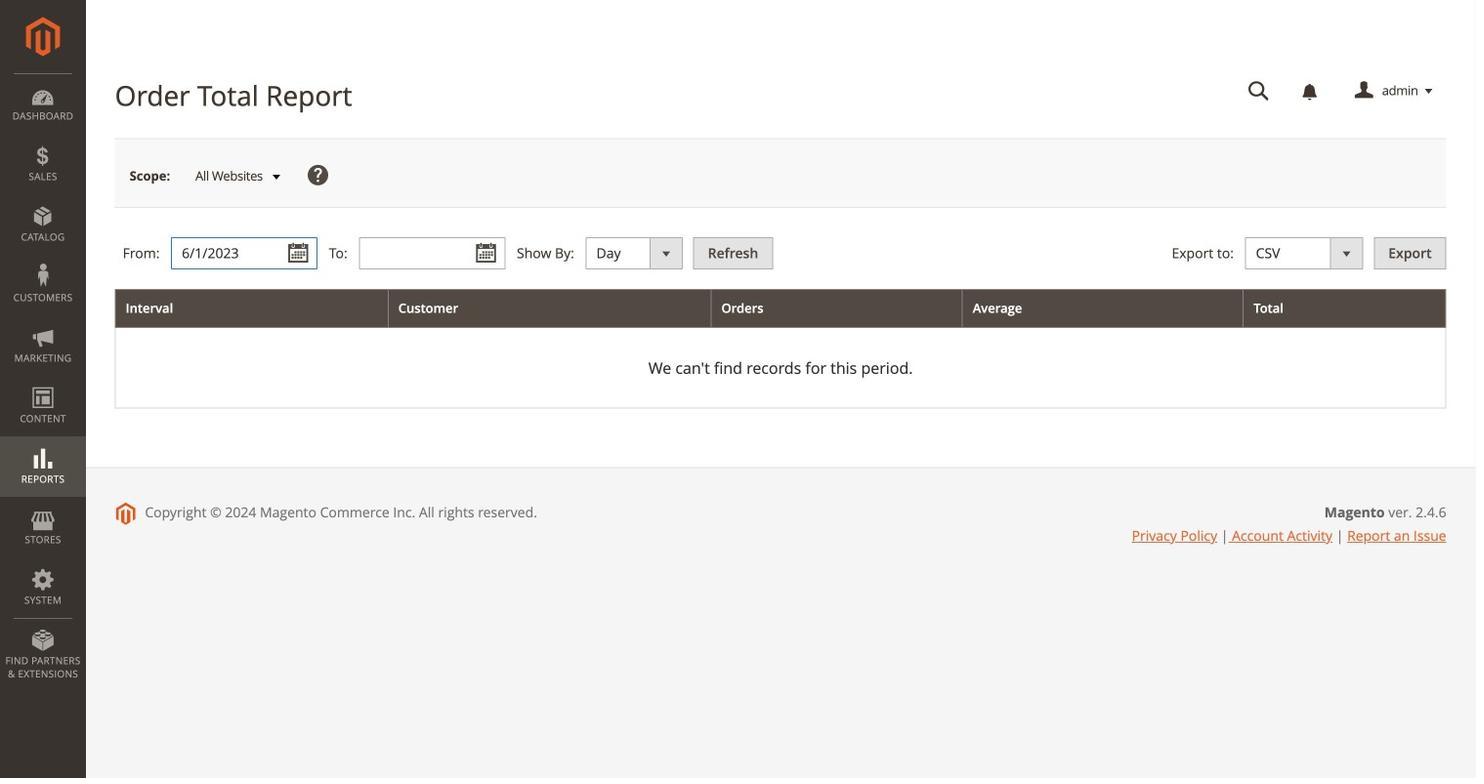 Task type: locate. For each thing, give the bounding box(es) containing it.
None text field
[[359, 238, 505, 270]]

None text field
[[1235, 74, 1283, 108], [171, 238, 318, 270], [1235, 74, 1283, 108], [171, 238, 318, 270]]

magento admin panel image
[[26, 17, 60, 57]]

menu bar
[[0, 73, 86, 691]]



Task type: vqa. For each thing, say whether or not it's contained in the screenshot.
Magento Admin Panel icon
yes



